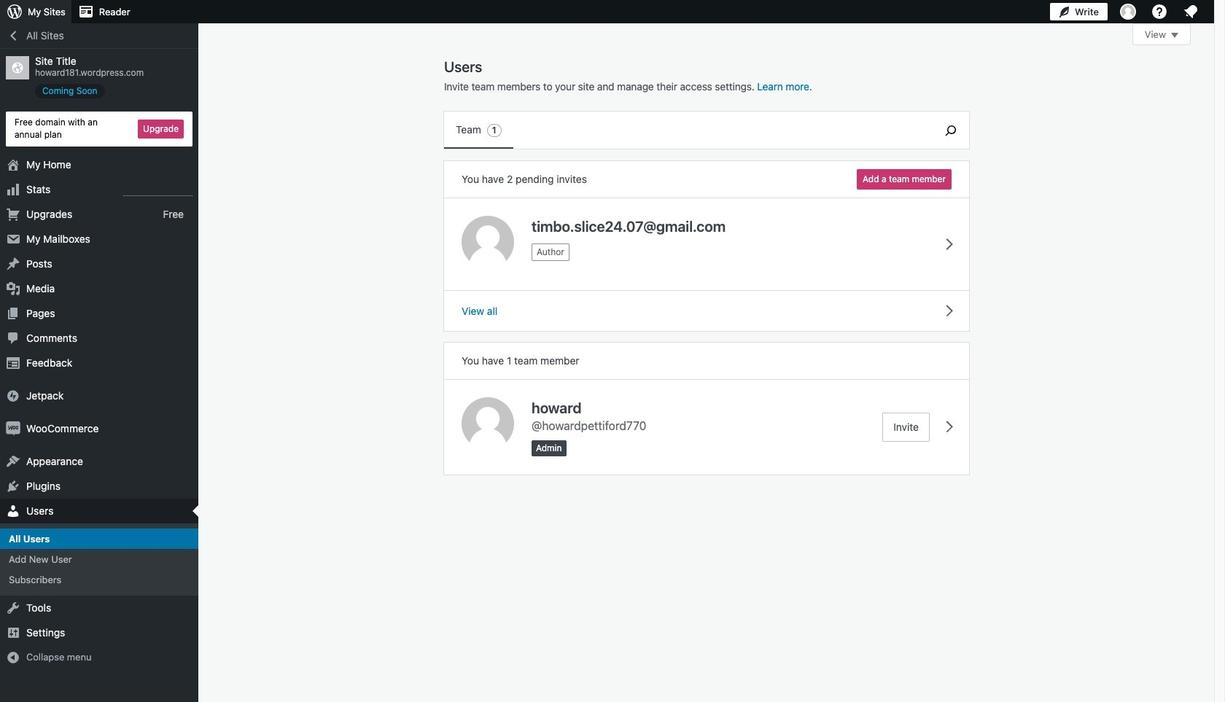 Task type: describe. For each thing, give the bounding box(es) containing it.
manage your notifications image
[[1182, 3, 1200, 20]]

highest hourly views 0 image
[[123, 186, 193, 196]]

my profile image
[[1120, 4, 1136, 20]]



Task type: locate. For each thing, give the bounding box(es) containing it.
1 vertical spatial img image
[[6, 421, 20, 436]]

main content
[[444, 23, 1191, 475]]

howard image
[[462, 397, 514, 450]]

0 vertical spatial img image
[[6, 388, 20, 403]]

None search field
[[933, 112, 969, 149]]

img image
[[6, 388, 20, 403], [6, 421, 20, 436]]

1 img image from the top
[[6, 388, 20, 403]]

2 img image from the top
[[6, 421, 20, 436]]

closed image
[[1171, 33, 1178, 38]]

open search image
[[933, 121, 969, 139]]

help image
[[1151, 3, 1168, 20]]



Task type: vqa. For each thing, say whether or not it's contained in the screenshot.
1st Task enabled icon from the bottom
no



